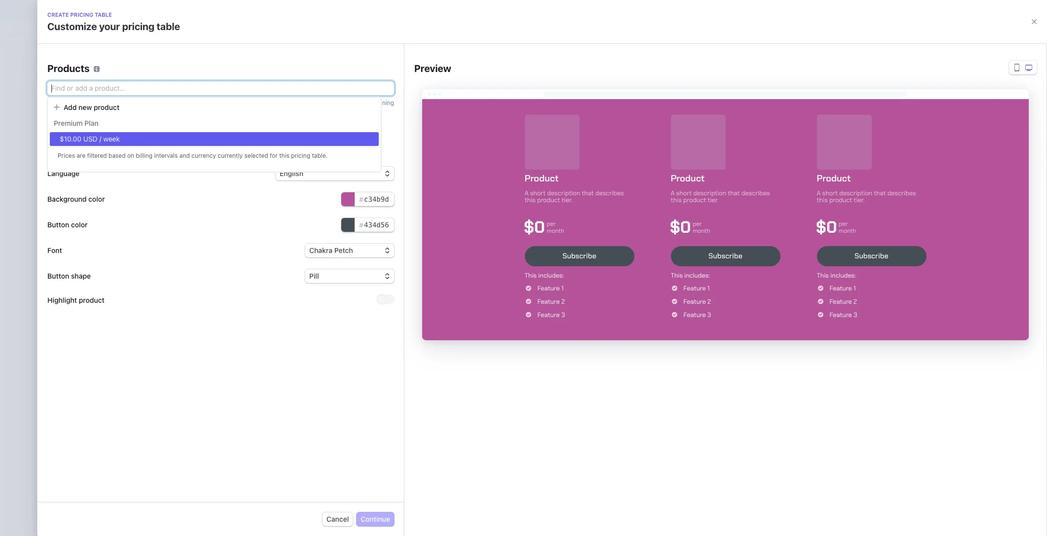 Task type: describe. For each thing, give the bounding box(es) containing it.
week
[[103, 135, 120, 143]]

branded,
[[444, 243, 473, 251]]

product for highlight
[[79, 296, 105, 304]]

display settings
[[47, 148, 122, 159]]

pricing inside prices are filtered based on billing intervals and currency currently selected for this pricing table. button
[[291, 152, 311, 159]]

2 vertical spatial create
[[415, 243, 437, 251]]

currency
[[192, 152, 216, 159]]

new
[[79, 103, 92, 112]]

prices
[[58, 152, 75, 159]]

selected
[[244, 152, 268, 159]]

embed
[[561, 243, 583, 251]]

english
[[280, 169, 304, 178]]

responsive
[[474, 243, 509, 251]]

add for add new product
[[64, 103, 77, 112]]

are
[[77, 152, 86, 159]]

remaining
[[367, 99, 394, 107]]

highlight
[[47, 296, 77, 304]]

settings
[[84, 148, 122, 159]]

customize
[[47, 21, 97, 32]]

button shape
[[47, 272, 91, 280]]

premium
[[54, 119, 83, 127]]

your inside create pricing table customize your pricing table
[[99, 21, 120, 32]]

create pricing table customize your pricing table
[[47, 11, 180, 32]]

billing
[[136, 152, 153, 159]]

intervals
[[154, 152, 178, 159]]

based
[[109, 152, 126, 159]]

usd
[[83, 135, 98, 143]]

1 horizontal spatial a
[[449, 227, 454, 239]]

$10.00 usd / week button
[[48, 131, 381, 147]]

products
[[340, 99, 365, 107]]

button color
[[47, 221, 88, 229]]

button for button color
[[47, 221, 69, 229]]

add product with custom call-to-action button button
[[47, 115, 202, 123]]

this
[[279, 152, 290, 159]]

font
[[47, 246, 62, 255]]

4 products remaining
[[335, 99, 394, 107]]

/
[[99, 135, 101, 143]]

action
[[158, 115, 178, 123]]

on inside button
[[127, 152, 134, 159]]

call-
[[133, 115, 148, 123]]

cancel
[[327, 515, 349, 524]]

color for background color
[[88, 195, 105, 203]]



Task type: locate. For each thing, give the bounding box(es) containing it.
custom
[[106, 115, 131, 123]]

and
[[180, 152, 190, 159]]

table
[[95, 11, 112, 18], [157, 21, 180, 32], [491, 227, 514, 239], [535, 243, 551, 251]]

create for a
[[415, 227, 447, 239]]

prices are filtered based on billing intervals and currency currently selected for this pricing table.
[[58, 152, 328, 159]]

button
[[47, 221, 69, 229], [47, 272, 69, 280]]

0 horizontal spatial add
[[47, 115, 61, 123]]

add product with custom call-to-action button
[[47, 115, 202, 123]]

2 button from the top
[[47, 272, 69, 280]]

0 horizontal spatial your
[[99, 21, 120, 32]]

add up $10.00
[[47, 115, 61, 123]]

highlight product
[[47, 296, 105, 304]]

0 horizontal spatial on
[[127, 152, 134, 159]]

create
[[47, 11, 69, 18], [415, 227, 447, 239], [415, 243, 437, 251]]

create for pricing
[[47, 11, 69, 18]]

2 vertical spatial product
[[79, 296, 105, 304]]

your right customize on the top of page
[[99, 21, 120, 32]]

english button
[[276, 167, 394, 181]]

create a pricing table create a branded, responsive pricing table to embed on your website.
[[415, 227, 608, 261]]

create inside create pricing table customize your pricing table
[[47, 11, 69, 18]]

1 horizontal spatial color
[[88, 195, 105, 203]]

1 vertical spatial color
[[71, 221, 88, 229]]

add
[[64, 103, 77, 112], [47, 115, 61, 123]]

for
[[270, 152, 278, 159]]

display
[[47, 148, 82, 159]]

continue button
[[357, 513, 394, 527]]

product up with
[[94, 103, 120, 112]]

add for add product with custom call-to-action button
[[47, 115, 61, 123]]

plan
[[85, 119, 99, 127]]

color
[[88, 195, 105, 203], [71, 221, 88, 229]]

0 vertical spatial on
[[127, 152, 134, 159]]

None text field
[[342, 218, 394, 232]]

color for button color
[[71, 221, 88, 229]]

continue
[[361, 515, 390, 524]]

product down new on the left of page
[[62, 115, 89, 123]]

1 vertical spatial add
[[47, 115, 61, 123]]

1 horizontal spatial on
[[585, 243, 593, 251]]

a
[[449, 227, 454, 239], [438, 243, 442, 251]]

$10.00 usd / week
[[60, 135, 120, 143]]

1 horizontal spatial add
[[64, 103, 77, 112]]

0 vertical spatial color
[[88, 195, 105, 203]]

1 vertical spatial create
[[415, 227, 447, 239]]

background
[[47, 195, 87, 203]]

None text field
[[342, 192, 394, 206]]

1 button from the top
[[47, 221, 69, 229]]

1 vertical spatial on
[[585, 243, 593, 251]]

shape
[[71, 272, 91, 280]]

0 vertical spatial add
[[64, 103, 77, 112]]

premium plan button
[[48, 115, 381, 131]]

button for button shape
[[47, 272, 69, 280]]

website.
[[415, 252, 442, 261]]

1 vertical spatial your
[[594, 243, 608, 251]]

on left the billing
[[127, 152, 134, 159]]

$10.00
[[60, 135, 81, 143]]

0 vertical spatial a
[[449, 227, 454, 239]]

preview
[[415, 63, 452, 74]]

product inside the add new product "button"
[[94, 103, 120, 112]]

to
[[552, 243, 559, 251]]

4
[[335, 99, 339, 107]]

your right embed
[[594, 243, 608, 251]]

filtered
[[87, 152, 107, 159]]

prices are filtered based on billing intervals and currency currently selected for this pricing table. button
[[48, 147, 381, 163]]

button
[[180, 115, 202, 123]]

button up font
[[47, 221, 69, 229]]

premium plan
[[54, 119, 99, 127]]

on right embed
[[585, 243, 593, 251]]

on
[[127, 152, 134, 159], [585, 243, 593, 251]]

add new product button
[[48, 99, 381, 115]]

language
[[47, 169, 80, 178]]

product for add
[[62, 115, 89, 123]]

table.
[[312, 152, 328, 159]]

background color
[[47, 195, 105, 203]]

a up the website.
[[438, 243, 442, 251]]

0 vertical spatial your
[[99, 21, 120, 32]]

color right background
[[88, 195, 105, 203]]

to-
[[148, 115, 158, 123]]

0 vertical spatial button
[[47, 221, 69, 229]]

1 vertical spatial a
[[438, 243, 442, 251]]

1 vertical spatial product
[[62, 115, 89, 123]]

on inside create a pricing table create a branded, responsive pricing table to embed on your website.
[[585, 243, 593, 251]]

0 horizontal spatial a
[[438, 243, 442, 251]]

Find or add a product… text field
[[47, 81, 394, 95]]

color down background color
[[71, 221, 88, 229]]

a up branded, at the left of the page
[[449, 227, 454, 239]]

add inside "button"
[[64, 103, 77, 112]]

with
[[90, 115, 105, 123]]

your inside create a pricing table create a branded, responsive pricing table to embed on your website.
[[594, 243, 608, 251]]

products
[[47, 63, 90, 74]]

add left new on the left of page
[[64, 103, 77, 112]]

cancel button
[[323, 513, 353, 527]]

product
[[94, 103, 120, 112], [62, 115, 89, 123], [79, 296, 105, 304]]

product down shape
[[79, 296, 105, 304]]

0 horizontal spatial color
[[71, 221, 88, 229]]

0 vertical spatial create
[[47, 11, 69, 18]]

button left shape
[[47, 272, 69, 280]]

1 horizontal spatial your
[[594, 243, 608, 251]]

0 vertical spatial product
[[94, 103, 120, 112]]

add new product
[[64, 103, 120, 112]]

currently
[[218, 152, 243, 159]]

your
[[99, 21, 120, 32], [594, 243, 608, 251]]

1 vertical spatial button
[[47, 272, 69, 280]]

pricing
[[70, 11, 93, 18], [122, 21, 155, 32], [291, 152, 311, 159], [456, 227, 489, 239], [511, 243, 533, 251]]



Task type: vqa. For each thing, say whether or not it's contained in the screenshot.
the bottommost on
yes



